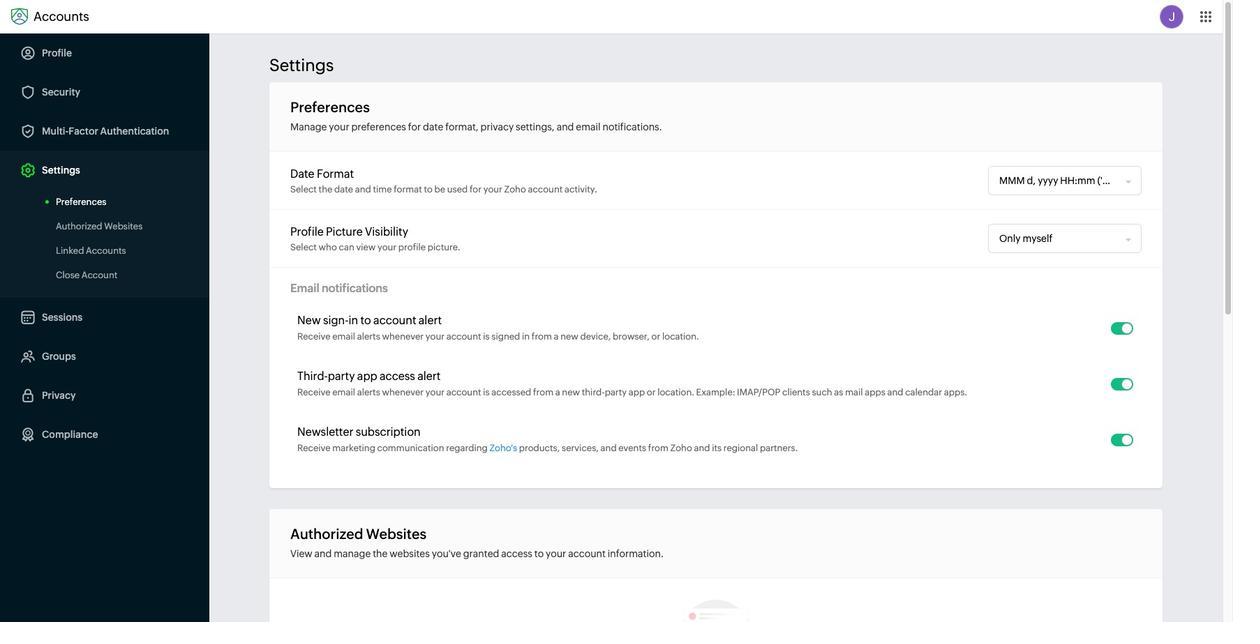 Task type: describe. For each thing, give the bounding box(es) containing it.
such
[[812, 387, 832, 398]]

privacy
[[42, 390, 76, 401]]

your inside profile picture visibility select who can view your profile picture.
[[377, 242, 396, 252]]

profile picture visibility select who can view your profile picture.
[[290, 225, 460, 252]]

is for new sign-in to account alert
[[483, 331, 490, 342]]

account down notifications
[[373, 314, 416, 327]]

privacy
[[481, 121, 514, 133]]

0 horizontal spatial app
[[357, 370, 377, 383]]

notifications.
[[603, 121, 662, 133]]

or for new sign-in to account alert
[[651, 331, 660, 342]]

0 vertical spatial alert
[[419, 314, 442, 327]]

format
[[317, 167, 354, 180]]

your inside date format select the date and time format to be used for your zoho account activity.
[[483, 184, 502, 194]]

events
[[618, 443, 646, 454]]

preferences for preferences manage your preferences for date format, privacy settings, and email notifications.
[[290, 99, 370, 115]]

1 vertical spatial alert
[[417, 370, 441, 383]]

receive marketing communication regarding zoho's products, services, and events from zoho and its regional partners.
[[297, 443, 798, 454]]

linked accounts
[[56, 246, 126, 256]]

settings,
[[516, 121, 555, 133]]

profile for profile picture visibility select who can view your profile picture.
[[290, 225, 324, 238]]

and right apps
[[887, 387, 903, 398]]

new
[[297, 314, 321, 327]]

device,
[[580, 331, 611, 342]]

access inside "authorized websites view and manage the websites you've granted access to your account information."
[[501, 548, 532, 560]]

3 receive from the top
[[297, 443, 330, 454]]

alerts for to
[[357, 331, 380, 342]]

alerts for access
[[357, 387, 380, 398]]

email for new sign-in to account alert
[[332, 331, 355, 342]]

third-
[[582, 387, 605, 398]]

manage
[[334, 548, 371, 560]]

0 vertical spatial accounts
[[33, 9, 89, 24]]

imap/pop
[[737, 387, 780, 398]]

your inside "authorized websites view and manage the websites you've granted access to your account information."
[[546, 548, 566, 560]]

select inside profile picture visibility select who can view your profile picture.
[[290, 242, 317, 252]]

and inside "authorized websites view and manage the websites you've granted access to your account information."
[[314, 548, 332, 560]]

authorized for authorized websites view and manage the websites you've granted access to your account information.
[[290, 526, 363, 542]]

format,
[[445, 121, 479, 133]]

format
[[394, 184, 422, 194]]

0 vertical spatial a
[[554, 331, 559, 342]]

activity.
[[565, 184, 597, 194]]

authorized for authorized websites
[[56, 221, 102, 232]]

date inside date format select the date and time format to be used for your zoho account activity.
[[334, 184, 353, 194]]

regarding
[[446, 443, 488, 454]]

third-
[[297, 370, 328, 383]]

account inside date format select the date and time format to be used for your zoho account activity.
[[528, 184, 563, 194]]

email for third-party app access alert
[[332, 387, 355, 398]]

0 vertical spatial party
[[328, 370, 355, 383]]

groups
[[42, 351, 76, 362]]

websites for authorized websites
[[104, 221, 143, 232]]

example:
[[696, 387, 735, 398]]

0 vertical spatial new
[[560, 331, 578, 342]]

profile
[[398, 242, 426, 252]]

websites for authorized websites view and manage the websites you've granted access to your account information.
[[366, 526, 427, 542]]

zoho's link
[[489, 443, 517, 454]]

you've
[[432, 548, 461, 560]]

time
[[373, 184, 392, 194]]

partners.
[[760, 443, 798, 454]]

receive email alerts whenever your account is accessed from a new third-party app or location. example: imap/pop clients such as mail apps and calendar apps.
[[297, 387, 967, 398]]

signed
[[491, 331, 520, 342]]

preferences
[[351, 121, 406, 133]]

is for third-party app access alert
[[483, 387, 490, 398]]

its
[[712, 443, 722, 454]]

account left accessed
[[446, 387, 481, 398]]

1 vertical spatial to
[[360, 314, 371, 327]]

your inside preferences manage your preferences for date format, privacy settings, and email notifications.
[[329, 121, 349, 133]]

the inside date format select the date and time format to be used for your zoho account activity.
[[319, 184, 332, 194]]

authorized websites
[[56, 221, 143, 232]]

communication
[[377, 443, 444, 454]]

security
[[42, 87, 80, 98]]

1 horizontal spatial zoho
[[670, 443, 692, 454]]

be
[[434, 184, 445, 194]]

regional
[[723, 443, 758, 454]]

select inside date format select the date and time format to be used for your zoho account activity.
[[290, 184, 317, 194]]

location. for new sign-in to account alert
[[662, 331, 699, 342]]

websites
[[390, 548, 430, 560]]

close account
[[56, 270, 117, 281]]

1 horizontal spatial party
[[605, 387, 627, 398]]

profile for profile
[[42, 47, 72, 59]]

1 vertical spatial in
[[522, 331, 530, 342]]

new sign-in to account alert
[[297, 314, 442, 327]]

preferences manage your preferences for date format, privacy settings, and email notifications.
[[290, 99, 662, 133]]

and inside preferences manage your preferences for date format, privacy settings, and email notifications.
[[557, 121, 574, 133]]

information.
[[608, 548, 664, 560]]

date inside preferences manage your preferences for date format, privacy settings, and email notifications.
[[423, 121, 443, 133]]

from for is
[[532, 331, 552, 342]]

1 vertical spatial a
[[555, 387, 560, 398]]

location. for third-party app access alert
[[657, 387, 694, 398]]

subscription
[[356, 426, 421, 439]]

whenever for account
[[382, 331, 424, 342]]

email inside preferences manage your preferences for date format, privacy settings, and email notifications.
[[576, 121, 601, 133]]

mail
[[845, 387, 863, 398]]

and left events
[[601, 443, 617, 454]]

newsletter
[[297, 426, 353, 439]]



Task type: vqa. For each thing, say whether or not it's contained in the screenshot.
topmost email
yes



Task type: locate. For each thing, give the bounding box(es) containing it.
the
[[319, 184, 332, 194], [373, 548, 388, 560]]

notifications
[[322, 282, 388, 295]]

1 vertical spatial authorized
[[290, 526, 363, 542]]

app right the third-
[[357, 370, 377, 383]]

1 horizontal spatial authorized
[[290, 526, 363, 542]]

new left device,
[[560, 331, 578, 342]]

account left "signed"
[[446, 331, 481, 342]]

receive down newsletter
[[297, 443, 330, 454]]

1 receive from the top
[[297, 331, 330, 342]]

1 horizontal spatial the
[[373, 548, 388, 560]]

account inside "authorized websites view and manage the websites you've granted access to your account information."
[[568, 548, 606, 560]]

calendar
[[905, 387, 942, 398]]

0 vertical spatial email
[[576, 121, 601, 133]]

from right events
[[648, 443, 668, 454]]

date
[[423, 121, 443, 133], [334, 184, 353, 194]]

email
[[576, 121, 601, 133], [332, 331, 355, 342], [332, 387, 355, 398]]

to inside date format select the date and time format to be used for your zoho account activity.
[[424, 184, 433, 194]]

0 vertical spatial receive
[[297, 331, 330, 342]]

location. left example:
[[657, 387, 694, 398]]

account
[[528, 184, 563, 194], [373, 314, 416, 327], [446, 331, 481, 342], [446, 387, 481, 398], [568, 548, 606, 560]]

for inside preferences manage your preferences for date format, privacy settings, and email notifications.
[[408, 121, 421, 133]]

2 vertical spatial to
[[534, 548, 544, 560]]

1 vertical spatial from
[[533, 387, 553, 398]]

zoho left its on the right
[[670, 443, 692, 454]]

1 vertical spatial is
[[483, 387, 490, 398]]

0 vertical spatial access
[[380, 370, 415, 383]]

the right manage
[[373, 548, 388, 560]]

alerts down 'new sign-in to account alert'
[[357, 331, 380, 342]]

websites
[[104, 221, 143, 232], [366, 526, 427, 542]]

and right settings,
[[557, 121, 574, 133]]

0 vertical spatial whenever
[[382, 331, 424, 342]]

picture
[[326, 225, 363, 238]]

1 vertical spatial settings
[[42, 165, 80, 176]]

2 horizontal spatial to
[[534, 548, 544, 560]]

app right third-
[[629, 387, 645, 398]]

1 vertical spatial preferences
[[56, 197, 106, 207]]

preferences inside preferences manage your preferences for date format, privacy settings, and email notifications.
[[290, 99, 370, 115]]

1 horizontal spatial websites
[[366, 526, 427, 542]]

to left be
[[424, 184, 433, 194]]

receive down the new
[[297, 331, 330, 342]]

authorized websites view and manage the websites you've granted access to your account information.
[[290, 526, 664, 560]]

profile inside profile picture visibility select who can view your profile picture.
[[290, 225, 324, 238]]

select left who
[[290, 242, 317, 252]]

apps
[[865, 387, 885, 398]]

1 whenever from the top
[[382, 331, 424, 342]]

email
[[290, 282, 319, 295]]

newsletter subscription
[[297, 426, 421, 439]]

marketing
[[332, 443, 375, 454]]

1 vertical spatial the
[[373, 548, 388, 560]]

date down the format
[[334, 184, 353, 194]]

1 vertical spatial websites
[[366, 526, 427, 542]]

0 vertical spatial authorized
[[56, 221, 102, 232]]

receive down the third-
[[297, 387, 330, 398]]

1 vertical spatial new
[[562, 387, 580, 398]]

0 vertical spatial from
[[532, 331, 552, 342]]

1 horizontal spatial profile
[[290, 225, 324, 238]]

0 vertical spatial in
[[349, 314, 358, 327]]

products,
[[519, 443, 560, 454]]

1 horizontal spatial access
[[501, 548, 532, 560]]

clients
[[782, 387, 810, 398]]

profile up security
[[42, 47, 72, 59]]

browser,
[[613, 331, 650, 342]]

2 alerts from the top
[[357, 387, 380, 398]]

for
[[408, 121, 421, 133], [470, 184, 482, 194]]

to inside "authorized websites view and manage the websites you've granted access to your account information."
[[534, 548, 544, 560]]

a left device,
[[554, 331, 559, 342]]

websites up websites
[[366, 526, 427, 542]]

preferences for preferences
[[56, 197, 106, 207]]

new
[[560, 331, 578, 342], [562, 387, 580, 398]]

1 vertical spatial date
[[334, 184, 353, 194]]

1 select from the top
[[290, 184, 317, 194]]

1 vertical spatial receive
[[297, 387, 330, 398]]

1 vertical spatial or
[[647, 387, 656, 398]]

services,
[[562, 443, 599, 454]]

is left accessed
[[483, 387, 490, 398]]

1 horizontal spatial app
[[629, 387, 645, 398]]

1 vertical spatial email
[[332, 331, 355, 342]]

receive email alerts whenever your account is signed in from a new device, browser, or location.
[[297, 331, 699, 342]]

0 horizontal spatial for
[[408, 121, 421, 133]]

1 vertical spatial for
[[470, 184, 482, 194]]

0 horizontal spatial authorized
[[56, 221, 102, 232]]

access right granted
[[501, 548, 532, 560]]

1 vertical spatial profile
[[290, 225, 324, 238]]

from
[[532, 331, 552, 342], [533, 387, 553, 398], [648, 443, 668, 454]]

to
[[424, 184, 433, 194], [360, 314, 371, 327], [534, 548, 544, 560]]

app
[[357, 370, 377, 383], [629, 387, 645, 398]]

receive for new
[[297, 331, 330, 342]]

used
[[447, 184, 468, 194]]

preferences up manage
[[290, 99, 370, 115]]

0 vertical spatial select
[[290, 184, 317, 194]]

settings
[[269, 56, 334, 75], [42, 165, 80, 176]]

and inside date format select the date and time format to be used for your zoho account activity.
[[355, 184, 371, 194]]

date
[[290, 167, 314, 180]]

0 vertical spatial to
[[424, 184, 433, 194]]

sessions
[[42, 312, 82, 323]]

access
[[380, 370, 415, 383], [501, 548, 532, 560]]

0 horizontal spatial zoho
[[504, 184, 526, 194]]

party
[[328, 370, 355, 383], [605, 387, 627, 398]]

multi-
[[42, 126, 69, 137]]

0 vertical spatial profile
[[42, 47, 72, 59]]

1 horizontal spatial in
[[522, 331, 530, 342]]

None field
[[989, 167, 1126, 195], [989, 225, 1126, 253], [989, 167, 1126, 195], [989, 225, 1126, 253]]

1 alerts from the top
[[357, 331, 380, 342]]

authorized inside "authorized websites view and manage the websites you've granted access to your account information."
[[290, 526, 363, 542]]

1 vertical spatial location.
[[657, 387, 694, 398]]

0 vertical spatial is
[[483, 331, 490, 342]]

1 horizontal spatial preferences
[[290, 99, 370, 115]]

1 horizontal spatial settings
[[269, 56, 334, 75]]

or for third-party app access alert
[[647, 387, 656, 398]]

2 select from the top
[[290, 242, 317, 252]]

1 horizontal spatial date
[[423, 121, 443, 133]]

0 horizontal spatial websites
[[104, 221, 143, 232]]

compliance
[[42, 429, 98, 440]]

0 vertical spatial app
[[357, 370, 377, 383]]

view
[[290, 548, 312, 560]]

and
[[557, 121, 574, 133], [355, 184, 371, 194], [887, 387, 903, 398], [601, 443, 617, 454], [694, 443, 710, 454], [314, 548, 332, 560]]

preferences up authorized websites
[[56, 197, 106, 207]]

0 horizontal spatial to
[[360, 314, 371, 327]]

receive for third-
[[297, 387, 330, 398]]

2 vertical spatial receive
[[297, 443, 330, 454]]

email down third-party app access alert
[[332, 387, 355, 398]]

0 horizontal spatial settings
[[42, 165, 80, 176]]

alert
[[419, 314, 442, 327], [417, 370, 441, 383]]

2 is from the top
[[483, 387, 490, 398]]

0 vertical spatial date
[[423, 121, 443, 133]]

zoho inside date format select the date and time format to be used for your zoho account activity.
[[504, 184, 526, 194]]

accessed
[[491, 387, 531, 398]]

for inside date format select the date and time format to be used for your zoho account activity.
[[470, 184, 482, 194]]

profile
[[42, 47, 72, 59], [290, 225, 324, 238]]

apps.
[[944, 387, 967, 398]]

new left third-
[[562, 387, 580, 398]]

account
[[81, 270, 117, 281]]

and right view
[[314, 548, 332, 560]]

1 vertical spatial select
[[290, 242, 317, 252]]

1 vertical spatial app
[[629, 387, 645, 398]]

zoho right used
[[504, 184, 526, 194]]

websites inside "authorized websites view and manage the websites you've granted access to your account information."
[[366, 526, 427, 542]]

email left 'notifications.'
[[576, 121, 601, 133]]

is left "signed"
[[483, 331, 490, 342]]

sign-
[[323, 314, 349, 327]]

to right granted
[[534, 548, 544, 560]]

access up subscription
[[380, 370, 415, 383]]

0 horizontal spatial access
[[380, 370, 415, 383]]

0 vertical spatial zoho
[[504, 184, 526, 194]]

date left format,
[[423, 121, 443, 133]]

0 vertical spatial settings
[[269, 56, 334, 75]]

1 is from the top
[[483, 331, 490, 342]]

receive
[[297, 331, 330, 342], [297, 387, 330, 398], [297, 443, 330, 454]]

0 horizontal spatial in
[[349, 314, 358, 327]]

0 vertical spatial preferences
[[290, 99, 370, 115]]

1 vertical spatial zoho
[[670, 443, 692, 454]]

a
[[554, 331, 559, 342], [555, 387, 560, 398]]

in right "signed"
[[522, 331, 530, 342]]

the down the format
[[319, 184, 332, 194]]

close
[[56, 270, 80, 281]]

authentication
[[100, 126, 169, 137]]

1 horizontal spatial to
[[424, 184, 433, 194]]

third-party app access alert
[[297, 370, 441, 383]]

from right accessed
[[533, 387, 553, 398]]

0 vertical spatial location.
[[662, 331, 699, 342]]

manage
[[290, 121, 327, 133]]

1 vertical spatial accounts
[[86, 246, 126, 256]]

2 whenever from the top
[[382, 387, 424, 398]]

accounts
[[33, 9, 89, 24], [86, 246, 126, 256]]

1 vertical spatial whenever
[[382, 387, 424, 398]]

in
[[349, 314, 358, 327], [522, 331, 530, 342]]

whenever down 'new sign-in to account alert'
[[382, 331, 424, 342]]

0 vertical spatial or
[[651, 331, 660, 342]]

profile up who
[[290, 225, 324, 238]]

1 vertical spatial party
[[605, 387, 627, 398]]

alerts down third-party app access alert
[[357, 387, 380, 398]]

from right "signed"
[[532, 331, 552, 342]]

is
[[483, 331, 490, 342], [483, 387, 490, 398]]

picture.
[[428, 242, 460, 252]]

2 vertical spatial from
[[648, 443, 668, 454]]

0 horizontal spatial profile
[[42, 47, 72, 59]]

granted
[[463, 548, 499, 560]]

your
[[329, 121, 349, 133], [483, 184, 502, 194], [377, 242, 396, 252], [426, 331, 445, 342], [426, 387, 445, 398], [546, 548, 566, 560]]

account left activity.
[[528, 184, 563, 194]]

1 vertical spatial access
[[501, 548, 532, 560]]

the inside "authorized websites view and manage the websites you've granted access to your account information."
[[373, 548, 388, 560]]

whenever for alert
[[382, 387, 424, 398]]

for right "preferences"
[[408, 121, 421, 133]]

multi-factor authentication
[[42, 126, 169, 137]]

to right sign-
[[360, 314, 371, 327]]

or right third-
[[647, 387, 656, 398]]

in down notifications
[[349, 314, 358, 327]]

location. right "browser,"
[[662, 331, 699, 342]]

or right "browser,"
[[651, 331, 660, 342]]

settings up manage
[[269, 56, 334, 75]]

preferences
[[290, 99, 370, 115], [56, 197, 106, 207]]

party down "browser,"
[[605, 387, 627, 398]]

for right used
[[470, 184, 482, 194]]

zoho
[[504, 184, 526, 194], [670, 443, 692, 454]]

1 horizontal spatial for
[[470, 184, 482, 194]]

0 vertical spatial websites
[[104, 221, 143, 232]]

view
[[356, 242, 376, 252]]

authorized up linked
[[56, 221, 102, 232]]

email down sign-
[[332, 331, 355, 342]]

can
[[339, 242, 354, 252]]

0 horizontal spatial the
[[319, 184, 332, 194]]

2 vertical spatial email
[[332, 387, 355, 398]]

or
[[651, 331, 660, 342], [647, 387, 656, 398]]

select down date on the left top of page
[[290, 184, 317, 194]]

factor
[[69, 126, 98, 137]]

settings down multi-
[[42, 165, 80, 176]]

date format select the date and time format to be used for your zoho account activity.
[[290, 167, 597, 194]]

linked
[[56, 246, 84, 256]]

0 vertical spatial for
[[408, 121, 421, 133]]

0 vertical spatial the
[[319, 184, 332, 194]]

0 vertical spatial alerts
[[357, 331, 380, 342]]

websites up the linked accounts
[[104, 221, 143, 232]]

1 vertical spatial alerts
[[357, 387, 380, 398]]

a left third-
[[555, 387, 560, 398]]

and left its on the right
[[694, 443, 710, 454]]

from for services,
[[648, 443, 668, 454]]

as
[[834, 387, 843, 398]]

whenever down third-party app access alert
[[382, 387, 424, 398]]

0 horizontal spatial preferences
[[56, 197, 106, 207]]

email notifications
[[290, 282, 388, 295]]

visibility
[[365, 225, 408, 238]]

and left time
[[355, 184, 371, 194]]

2 receive from the top
[[297, 387, 330, 398]]

party down sign-
[[328, 370, 355, 383]]

account left information.
[[568, 548, 606, 560]]

0 horizontal spatial date
[[334, 184, 353, 194]]

who
[[319, 242, 337, 252]]

zoho's
[[489, 443, 517, 454]]

0 horizontal spatial party
[[328, 370, 355, 383]]

select
[[290, 184, 317, 194], [290, 242, 317, 252]]

authorized up view
[[290, 526, 363, 542]]



